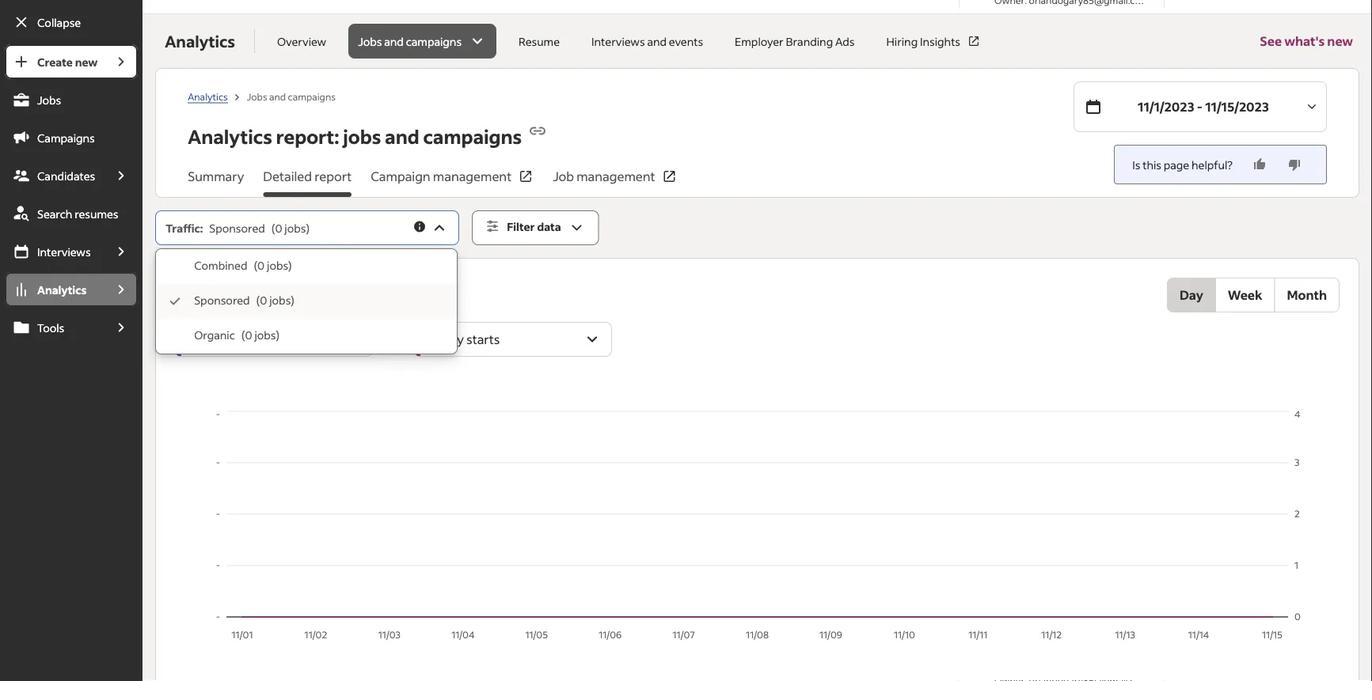 Task type: vqa. For each thing, say whether or not it's contained in the screenshot.
option
yes



Task type: describe. For each thing, give the bounding box(es) containing it.
detailed
[[263, 168, 312, 185]]

-
[[1197, 99, 1203, 115]]

option containing organic
[[156, 319, 457, 354]]

combined
[[194, 259, 247, 273]]

11/1/2023 - 11/15/2023
[[1138, 99, 1270, 115]]

) down detailed report link
[[306, 221, 310, 235]]

report
[[315, 168, 352, 185]]

time
[[253, 284, 280, 300]]

combined ( 0 jobs )
[[194, 259, 292, 273]]

create
[[37, 55, 73, 69]]

metrics
[[175, 284, 220, 300]]

traffic:
[[166, 221, 203, 235]]

resume
[[519, 34, 560, 48]]

see what's new button
[[1260, 14, 1354, 68]]

job
[[553, 168, 574, 185]]

show shareable url image
[[528, 122, 547, 141]]

new inside button
[[1328, 33, 1354, 49]]

jobs down detailed report link
[[285, 221, 306, 235]]

( for combined
[[254, 259, 257, 273]]

is this page helpful?
[[1133, 158, 1233, 172]]

search resumes
[[37, 207, 118, 221]]

week
[[1228, 287, 1263, 303]]

organic
[[194, 328, 235, 343]]

collapse button
[[5, 5, 138, 40]]

hiring insights link
[[877, 24, 991, 59]]

11/1/2023
[[1138, 99, 1195, 115]]

candidates
[[37, 169, 95, 183]]

analytics report: jobs and campaigns
[[188, 124, 522, 149]]

0 for organic ( 0 jobs )
[[245, 328, 252, 343]]

campaigns inside button
[[406, 34, 462, 48]]

resume link
[[509, 24, 569, 59]]

search
[[37, 207, 72, 221]]

detailed report
[[263, 168, 352, 185]]

see
[[1260, 33, 1282, 49]]

tools
[[37, 321, 64, 335]]

helpful?
[[1192, 158, 1233, 172]]

campaign management
[[371, 168, 512, 185]]

job management link
[[553, 167, 678, 197]]

what's
[[1285, 33, 1325, 49]]

0 up combined ( 0 jobs )
[[275, 221, 282, 235]]

hiring insights
[[887, 34, 961, 48]]

jobs for organic ( 0 jobs )
[[255, 328, 276, 343]]

hiring
[[887, 34, 918, 48]]

see what's new
[[1260, 33, 1354, 49]]

this filters data based on the type of traffic a job received, not the sponsored status of the job itself. some jobs may receive both sponsored and organic traffic. combined view shows all traffic. image
[[413, 220, 427, 234]]

filter
[[507, 220, 535, 234]]

over
[[223, 284, 250, 300]]

0 horizontal spatial analytics link
[[5, 272, 105, 307]]

branding
[[786, 34, 833, 48]]

this page is helpful image
[[1252, 157, 1268, 173]]

interviews link
[[5, 234, 105, 269]]

create new link
[[5, 44, 105, 79]]

overview
[[277, 34, 326, 48]]

list box containing combined
[[156, 250, 457, 354]]

this page is not helpful image
[[1287, 157, 1303, 173]]

0 horizontal spatial jobs
[[37, 93, 61, 107]]

1 horizontal spatial jobs
[[247, 90, 267, 102]]

page
[[1164, 158, 1190, 172]]

report:
[[276, 124, 339, 149]]

and inside "link"
[[647, 34, 667, 48]]



Task type: locate. For each thing, give the bounding box(es) containing it.
0 vertical spatial new
[[1328, 33, 1354, 49]]

search resumes link
[[5, 196, 138, 231]]

traffic: sponsored ( 0 jobs )
[[166, 221, 310, 235]]

and
[[384, 34, 404, 48], [647, 34, 667, 48], [269, 90, 286, 102], [385, 124, 420, 149]]

new right the 'create' at left
[[75, 55, 98, 69]]

0 vertical spatial interviews
[[592, 34, 645, 48]]

organic ( 0 jobs )
[[194, 328, 280, 343]]

) for sponsored ( 0 jobs )
[[291, 293, 295, 308]]

metrics over time
[[175, 284, 280, 300]]

menu bar
[[0, 44, 143, 682]]

0 up time
[[257, 259, 265, 273]]

1 vertical spatial interviews
[[37, 245, 91, 259]]

data
[[537, 220, 561, 234]]

1 horizontal spatial management
[[577, 168, 655, 185]]

1 horizontal spatial analytics link
[[188, 90, 228, 103]]

option containing sponsored
[[156, 284, 457, 319]]

jobs and campaigns inside button
[[358, 34, 462, 48]]

interviews and events link
[[582, 24, 713, 59]]

1 vertical spatial new
[[75, 55, 98, 69]]

jobs up report
[[343, 124, 381, 149]]

management up filter
[[433, 168, 512, 185]]

interviews left "events"
[[592, 34, 645, 48]]

) for combined ( 0 jobs )
[[288, 259, 292, 273]]

( right over
[[256, 293, 260, 308]]

option down combined ( 0 jobs )
[[156, 284, 457, 319]]

option
[[156, 284, 457, 319], [156, 319, 457, 354]]

jobs right over
[[269, 293, 291, 308]]

interviews for interviews
[[37, 245, 91, 259]]

jobs for sponsored ( 0 jobs )
[[269, 293, 291, 308]]

sponsored up combined ( 0 jobs )
[[209, 221, 265, 235]]

1 horizontal spatial new
[[1328, 33, 1354, 49]]

ads
[[836, 34, 855, 48]]

campaigns
[[37, 131, 95, 145]]

0 for sponsored ( 0 jobs )
[[260, 293, 267, 308]]

( for sponsored
[[256, 293, 260, 308]]

2 option from the top
[[156, 319, 457, 354]]

option down time
[[156, 319, 457, 354]]

interviews
[[592, 34, 645, 48], [37, 245, 91, 259]]

campaign
[[371, 168, 431, 185]]

2 vertical spatial campaigns
[[423, 124, 522, 149]]

interviews down search resumes link
[[37, 245, 91, 259]]

overview link
[[268, 24, 336, 59]]

1 vertical spatial jobs and campaigns
[[247, 90, 336, 102]]

employer
[[735, 34, 784, 48]]

jobs and campaigns
[[358, 34, 462, 48], [247, 90, 336, 102]]

day
[[1180, 287, 1204, 303]]

0
[[275, 221, 282, 235], [257, 259, 265, 273], [260, 293, 267, 308], [245, 328, 252, 343]]

analytics link
[[188, 90, 228, 103], [5, 272, 105, 307]]

)
[[306, 221, 310, 235], [288, 259, 292, 273], [291, 293, 295, 308], [276, 328, 280, 343]]

new
[[1328, 33, 1354, 49], [75, 55, 98, 69]]

0 for combined ( 0 jobs )
[[257, 259, 265, 273]]

summary link
[[188, 167, 244, 197]]

campaigns
[[406, 34, 462, 48], [288, 90, 336, 102], [423, 124, 522, 149]]

analytics
[[165, 31, 235, 51], [188, 90, 228, 102], [188, 124, 272, 149], [37, 283, 86, 297]]

jobs for combined ( 0 jobs )
[[267, 259, 288, 273]]

jobs
[[343, 124, 381, 149], [285, 221, 306, 235], [267, 259, 288, 273], [269, 293, 291, 308], [255, 328, 276, 343]]

interviews and events
[[592, 34, 703, 48]]

sponsored ( 0 jobs )
[[194, 293, 295, 308]]

( up combined ( 0 jobs )
[[271, 221, 275, 235]]

jobs link
[[5, 82, 138, 117]]

1 vertical spatial campaigns
[[288, 90, 336, 102]]

and inside button
[[384, 34, 404, 48]]

0 horizontal spatial management
[[433, 168, 512, 185]]

( right organic
[[241, 328, 245, 343]]

is
[[1133, 158, 1141, 172]]

campaigns link
[[5, 120, 138, 155]]

1 option from the top
[[156, 284, 457, 319]]

management right the job
[[577, 168, 655, 185]]

(
[[271, 221, 275, 235], [254, 259, 257, 273], [256, 293, 260, 308], [241, 328, 245, 343]]

1 horizontal spatial jobs and campaigns
[[358, 34, 462, 48]]

jobs up time
[[267, 259, 288, 273]]

) right time
[[291, 293, 295, 308]]

sponsored
[[209, 221, 265, 235], [194, 293, 250, 308]]

create new
[[37, 55, 98, 69]]

0 vertical spatial campaigns
[[406, 34, 462, 48]]

filter data button
[[472, 211, 599, 246]]

interviews inside "link"
[[592, 34, 645, 48]]

0 horizontal spatial new
[[75, 55, 98, 69]]

2 management from the left
[[577, 168, 655, 185]]

region
[[175, 408, 1340, 646]]

0 vertical spatial jobs and campaigns
[[358, 34, 462, 48]]

tools link
[[5, 310, 105, 345]]

0 horizontal spatial interviews
[[37, 245, 91, 259]]

menu bar containing create new
[[0, 44, 143, 682]]

management for campaign management
[[433, 168, 512, 185]]

11/15/2023
[[1206, 99, 1270, 115]]

jobs and campaigns button
[[349, 24, 497, 59]]

1 horizontal spatial interviews
[[592, 34, 645, 48]]

) down time
[[276, 328, 280, 343]]

0 horizontal spatial jobs and campaigns
[[247, 90, 336, 102]]

management
[[433, 168, 512, 185], [577, 168, 655, 185]]

list box
[[156, 250, 457, 354]]

campaign management link
[[371, 167, 534, 197]]

) up sponsored ( 0 jobs )
[[288, 259, 292, 273]]

events
[[669, 34, 703, 48]]

employer branding ads link
[[726, 24, 865, 59]]

1 vertical spatial analytics link
[[5, 272, 105, 307]]

1 management from the left
[[433, 168, 512, 185]]

interviews for interviews and events
[[592, 34, 645, 48]]

management for job management
[[577, 168, 655, 185]]

0 vertical spatial sponsored
[[209, 221, 265, 235]]

( up time
[[254, 259, 257, 273]]

( for organic
[[241, 328, 245, 343]]

new right what's
[[1328, 33, 1354, 49]]

candidates link
[[5, 158, 105, 193]]

this
[[1143, 158, 1162, 172]]

0 right over
[[260, 293, 267, 308]]

job management
[[553, 168, 655, 185]]

summary
[[188, 168, 244, 185]]

2 horizontal spatial jobs
[[358, 34, 382, 48]]

filter data
[[507, 220, 561, 234]]

1 vertical spatial sponsored
[[194, 293, 250, 308]]

jobs down sponsored ( 0 jobs )
[[255, 328, 276, 343]]

month
[[1287, 287, 1328, 303]]

jobs
[[358, 34, 382, 48], [247, 90, 267, 102], [37, 93, 61, 107]]

detailed report link
[[263, 167, 352, 197]]

0 vertical spatial analytics link
[[188, 90, 228, 103]]

jobs inside button
[[358, 34, 382, 48]]

sponsored down combined
[[194, 293, 250, 308]]

0 right organic
[[245, 328, 252, 343]]

resumes
[[75, 207, 118, 221]]

) for organic ( 0 jobs )
[[276, 328, 280, 343]]

collapse
[[37, 15, 81, 29]]

insights
[[920, 34, 961, 48]]

employer branding ads
[[735, 34, 855, 48]]



